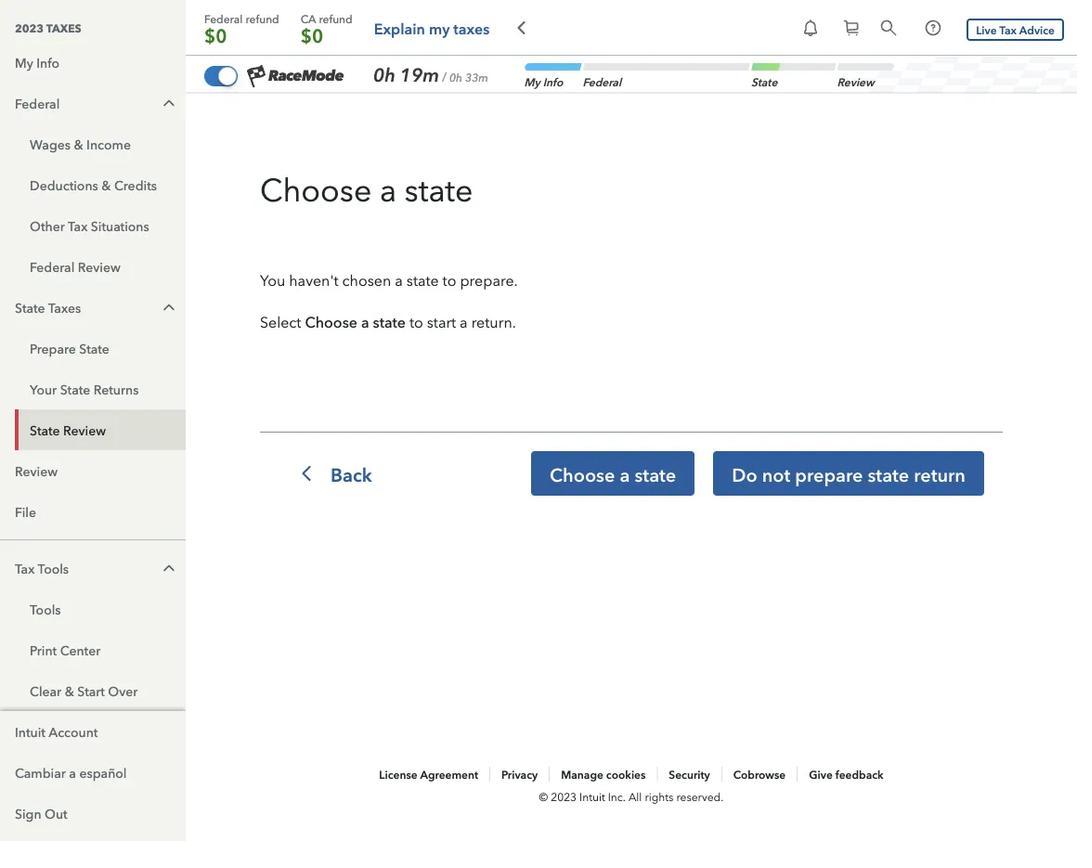 Task type: describe. For each thing, give the bounding box(es) containing it.
tax inside popup button
[[15, 560, 35, 577]]

do not prepare state return button
[[714, 451, 985, 496]]

your state returns
[[30, 381, 139, 398]]

checkered flag icon image
[[247, 64, 266, 88]]

4 down racemode
[[312, 97, 323, 122]]

0 horizontal spatial 0h
[[373, 64, 396, 86]]

file link
[[0, 492, 186, 532]]

0 horizontal spatial taxes
[[46, 21, 81, 35]]

you
[[260, 272, 285, 289]]

2023 taxes element
[[0, 7, 186, 532]]

reserved.
[[677, 789, 724, 804]]

tax for live
[[1000, 22, 1017, 37]]

33m
[[465, 71, 488, 85]]

situations
[[91, 217, 149, 234]]

give feedback
[[809, 767, 884, 782]]

cambiar a español link
[[0, 752, 186, 793]]

print
[[30, 642, 57, 659]]

explain my taxes button
[[374, 17, 490, 39]]

federal inside federal review link
[[30, 258, 75, 275]]

toggle refund list image
[[510, 17, 532, 39]]

intuit account
[[15, 723, 98, 740]]

you haven't chosen a state to prepare.
[[260, 272, 518, 289]]

select choose a state to start a return.
[[260, 314, 516, 331]]

agreement
[[420, 767, 478, 782]]

0 horizontal spatial to
[[410, 314, 423, 331]]

do not prepare state return element
[[732, 464, 966, 486]]

federal review link
[[15, 246, 186, 287]]

your state returns link
[[15, 369, 186, 410]]

choose a state for the topmost the choose a state element
[[260, 171, 473, 209]]

6 right select 'element'
[[312, 320, 323, 345]]

tools inside popup button
[[38, 560, 69, 577]]

manage
[[561, 767, 604, 782]]

choose a state element inside choose a state button
[[550, 464, 676, 486]]

feedback
[[836, 767, 884, 782]]

choose for the topmost the choose a state element
[[260, 171, 372, 209]]

2023 inside 2023 taxes element
[[15, 21, 44, 35]]

cookies
[[606, 767, 646, 782]]

5 down race mode toggle switch checkbox
[[216, 116, 227, 140]]

deductions
[[30, 176, 98, 193]]

a inside cambiar a español link
[[69, 764, 76, 781]]

refund for ca refund $ 0 1 2 3 4 5 6 7 8 9 0 1 2 3 4 5 6 7 8 9
[[319, 11, 353, 26]]

ca refund $ 0 1 2 3 4 5 6 7 8 9 0 1 2 3 4 5 6 7 8 9
[[301, 11, 355, 400]]

ca
[[301, 11, 316, 26]]

cobrowse
[[734, 767, 786, 782]]

file
[[15, 503, 36, 520]]

wages
[[30, 135, 71, 153]]

prepare
[[30, 340, 76, 357]]

1 vertical spatial tools
[[30, 601, 61, 618]]

start
[[77, 682, 105, 700]]

account
[[48, 723, 98, 740]]

5 down haven't
[[312, 301, 323, 326]]

sign out
[[15, 805, 68, 822]]

choose a state button
[[531, 451, 695, 496]]

review inside choose a state main content
[[837, 75, 877, 89]]

back button
[[279, 451, 391, 496]]

sign out link
[[0, 793, 186, 834]]

rights
[[645, 789, 674, 804]]

3 right you
[[312, 264, 323, 289]]

prepare state link
[[15, 328, 186, 369]]

wages & income link
[[15, 124, 186, 165]]

search image
[[880, 19, 898, 37]]

cambiar a español
[[15, 764, 127, 781]]

state inside button
[[868, 464, 910, 486]]

privacy
[[502, 767, 538, 782]]

español
[[79, 764, 127, 781]]

my info link
[[0, 42, 186, 83]]

license agreement link
[[379, 767, 478, 782]]

tax tools button
[[0, 548, 186, 589]]

4 left you
[[216, 283, 227, 307]]

$ for ca refund $ 0 1 2 3 4 5 6 7 8 9 0 1 2 3 4 5 6 7 8 9
[[301, 23, 312, 47]]

6 left select
[[216, 320, 227, 345]]

my inside choose a state main content
[[523, 75, 543, 89]]

price preview image
[[843, 19, 861, 37]]

intuit inside choose a state main content
[[580, 789, 605, 804]]

4 right you
[[312, 283, 323, 307]]

cambiar
[[15, 764, 66, 781]]

other
[[30, 217, 65, 234]]

14ffe8f image
[[294, 461, 320, 487]]

intuit account link
[[0, 711, 186, 752]]

tax tools
[[15, 560, 69, 577]]

chosen
[[342, 272, 391, 289]]

not
[[762, 464, 791, 486]]

explain my taxes
[[374, 18, 490, 38]]

returns
[[94, 381, 139, 398]]

license
[[379, 767, 418, 782]]

5 down racemode
[[312, 116, 323, 140]]

0h 19m / 0h 33m
[[373, 64, 488, 86]]

prepare
[[795, 464, 863, 486]]

explain
[[374, 18, 425, 38]]

prepare state
[[30, 340, 109, 357]]

return
[[914, 464, 966, 486]]

cobrowse link
[[734, 767, 786, 782]]

do not prepare state return
[[732, 464, 966, 486]]

refund for federal refund $ 0 1 2 3 4 5 6 7 8 9 0 1 2 3 4 5 6 7 8 9
[[246, 11, 279, 26]]

state review
[[30, 421, 106, 439]]

my
[[429, 18, 450, 38]]

1 vertical spatial choose a state element
[[305, 314, 406, 331]]

advice
[[1020, 22, 1055, 37]]

my info inside choose a state main content
[[523, 75, 566, 89]]

2023 inside choose a state main content
[[551, 789, 577, 804]]

1 vertical spatial choose
[[305, 314, 358, 331]]

6 down race mode toggle switch checkbox
[[216, 134, 227, 159]]

federal inside "federal refund $ 0 1 2 3 4 5 6 7 8 9 0 1 2 3 4 5 6 7 8 9"
[[204, 11, 243, 26]]

review link
[[0, 451, 186, 492]]

clear & start over link
[[15, 671, 186, 712]]

deductions & credits link
[[15, 165, 186, 205]]

manage cookies
[[561, 767, 646, 782]]

deductions & credits
[[30, 176, 157, 193]]



Task type: locate. For each thing, give the bounding box(es) containing it.
federal review
[[30, 258, 121, 275]]

back element
[[331, 464, 372, 486]]

$ inside ca refund $ 0 1 2 3 4 5 6 7 8 9 0 1 2 3 4 5 6 7 8 9
[[301, 23, 312, 47]]

help image
[[924, 19, 943, 37]]

a inside choose a state button
[[620, 464, 630, 486]]

info inside 2023 taxes element
[[36, 54, 59, 71]]

© 2023 intuit inc. all rights reserved.
[[539, 789, 724, 804]]

state taxes
[[15, 299, 81, 316]]

1 horizontal spatial my info
[[523, 75, 566, 89]]

give
[[809, 767, 833, 782]]

1 horizontal spatial 0h
[[449, 71, 463, 85]]

racemode
[[268, 66, 344, 85]]

1 horizontal spatial refund
[[319, 11, 353, 26]]

live tax advice button
[[967, 18, 1064, 41]]

4
[[216, 97, 227, 122], [312, 97, 323, 122], [216, 283, 227, 307], [312, 283, 323, 307]]

1 horizontal spatial $
[[301, 23, 312, 47]]

1 horizontal spatial taxes
[[454, 18, 490, 38]]

1 vertical spatial to
[[410, 314, 423, 331]]

other tax situations link
[[15, 205, 186, 246]]

©
[[539, 789, 548, 804]]

2 vertical spatial &
[[65, 682, 74, 700]]

19m
[[400, 64, 439, 86]]

choose
[[260, 171, 372, 209], [305, 314, 358, 331], [550, 464, 615, 486]]

clear
[[30, 682, 61, 700]]

to left the start
[[410, 314, 423, 331]]

3 left you
[[216, 264, 227, 289]]

info
[[36, 54, 59, 71], [542, 75, 566, 89]]

1 horizontal spatial my
[[523, 75, 543, 89]]

clear & start over
[[30, 682, 138, 700]]

federal
[[204, 11, 243, 26], [582, 75, 624, 89], [15, 94, 60, 112], [30, 258, 75, 275]]

1 vertical spatial my info
[[523, 75, 566, 89]]

choose a state element
[[260, 171, 473, 209], [305, 314, 406, 331], [550, 464, 676, 486]]

taxes
[[48, 299, 81, 316]]

choose inside button
[[550, 464, 615, 486]]

review inside federal review link
[[78, 258, 121, 275]]

choose a state main content
[[186, 56, 1077, 842]]

1 vertical spatial my
[[523, 75, 543, 89]]

taxes
[[454, 18, 490, 38], [46, 21, 81, 35]]

0h right /
[[449, 71, 463, 85]]

2 refund from the left
[[319, 11, 353, 26]]

& inside "link"
[[101, 176, 111, 193]]

1
[[216, 41, 227, 66], [312, 41, 323, 66], [216, 227, 227, 252], [312, 227, 323, 252]]

2 horizontal spatial tax
[[1000, 22, 1017, 37]]

federal refund $ 0 1 2 3 4 5 6 7 8 9 0 1 2 3 4 5 6 7 8 9
[[204, 11, 282, 400]]

0 vertical spatial tax
[[1000, 22, 1017, 37]]

review inside review "link"
[[15, 462, 58, 479]]

tools link
[[15, 589, 186, 630]]

refund left ca
[[246, 11, 279, 26]]

prepare.
[[460, 272, 518, 289]]

haven't
[[289, 272, 339, 289]]

your
[[30, 381, 57, 398]]

0 horizontal spatial my
[[15, 54, 33, 71]]

to
[[443, 272, 456, 289], [410, 314, 423, 331]]

sign
[[15, 805, 41, 822]]

my down toggle refund list image
[[523, 75, 543, 89]]

0 vertical spatial info
[[36, 54, 59, 71]]

& for deductions
[[101, 176, 111, 193]]

my down 2023 taxes
[[15, 54, 33, 71]]

federal button
[[0, 83, 186, 124]]

state inside dropdown button
[[15, 299, 45, 316]]

9
[[216, 190, 227, 215], [312, 190, 323, 215], [216, 376, 227, 400], [312, 376, 323, 400]]

review up file
[[15, 462, 58, 479]]

credits
[[114, 176, 157, 193]]

2023 up the my info link at the top left
[[15, 21, 44, 35]]

state for state taxes
[[15, 299, 45, 316]]

tax for other
[[68, 217, 88, 234]]

tax inside 'link'
[[68, 217, 88, 234]]

security link
[[669, 767, 710, 782]]

1 vertical spatial &
[[101, 176, 111, 193]]

$ up racemode
[[301, 23, 312, 47]]

& right wages
[[74, 135, 83, 153]]

taxes inside button
[[454, 18, 490, 38]]

2023 right ©
[[551, 789, 577, 804]]

all
[[629, 789, 642, 804]]

0h
[[373, 64, 396, 86], [449, 71, 463, 85]]

inc.
[[608, 789, 626, 804]]

privacy link
[[502, 767, 538, 782]]

1 horizontal spatial choose a state
[[550, 464, 676, 486]]

2
[[216, 60, 227, 85], [312, 60, 323, 85], [216, 246, 227, 270], [312, 246, 323, 270]]

give feedback link
[[809, 767, 884, 782]]

& left start
[[65, 682, 74, 700]]

info inside choose a state main content
[[542, 75, 566, 89]]

tax inside button
[[1000, 22, 1017, 37]]

state for state
[[751, 75, 780, 89]]

federal inside federal dropdown button
[[15, 94, 60, 112]]

to left prepare.
[[443, 272, 456, 289]]

&
[[74, 135, 83, 153], [101, 176, 111, 193], [65, 682, 74, 700]]

choose for the choose a state element inside choose a state button
[[550, 464, 615, 486]]

manage cookies link
[[561, 767, 646, 782]]

tools up tools link
[[38, 560, 69, 577]]

you haven't chosen a state to prepare. element
[[260, 272, 518, 289]]

1 horizontal spatial to
[[443, 272, 456, 289]]

1 vertical spatial 2023
[[551, 789, 577, 804]]

tools
[[38, 560, 69, 577], [30, 601, 61, 618]]

$ up race mode toggle switch checkbox
[[204, 23, 216, 47]]

state inside main content
[[751, 75, 780, 89]]

1 vertical spatial intuit
[[580, 789, 605, 804]]

security
[[669, 767, 710, 782]]

state inside button
[[635, 464, 676, 486]]

tools up print on the bottom left of page
[[30, 601, 61, 618]]

6 down racemode
[[312, 134, 323, 159]]

intuit up cambiar
[[15, 723, 45, 740]]

3 right 'checkered flag icon'
[[312, 78, 323, 103]]

5 left select
[[216, 301, 227, 326]]

return.
[[472, 314, 516, 331]]

print center link
[[15, 630, 186, 671]]

0 vertical spatial tools
[[38, 560, 69, 577]]

state for state review
[[30, 421, 60, 439]]

0 horizontal spatial refund
[[246, 11, 279, 26]]

my
[[15, 54, 33, 71], [523, 75, 543, 89]]

$ for federal refund $ 0 1 2 3 4 5 6 7 8 9 0 1 2 3 4 5 6 7 8 9
[[204, 23, 216, 47]]

taxes up the my info link at the top left
[[46, 21, 81, 35]]

3 left 'checkered flag icon'
[[216, 78, 227, 103]]

0 vertical spatial 2023
[[15, 21, 44, 35]]

refund inside ca refund $ 0 1 2 3 4 5 6 7 8 9 0 1 2 3 4 5 6 7 8 9
[[319, 11, 353, 26]]

1 horizontal spatial 2023
[[551, 789, 577, 804]]

0h left 19m
[[373, 64, 396, 86]]

review inside state review link
[[63, 421, 106, 439]]

2 $ from the left
[[301, 23, 312, 47]]

state review link
[[15, 410, 186, 451]]

5
[[216, 116, 227, 140], [312, 116, 323, 140], [216, 301, 227, 326], [312, 301, 323, 326]]

review down price preview "image"
[[837, 75, 877, 89]]

license agreement
[[379, 767, 478, 782]]

tax down file
[[15, 560, 35, 577]]

2023 taxes
[[15, 21, 81, 35]]

0 vertical spatial &
[[74, 135, 83, 153]]

state taxes button
[[0, 287, 186, 328]]

income
[[86, 135, 131, 153]]

$
[[204, 23, 216, 47], [301, 23, 312, 47]]

to start a return. element
[[406, 314, 516, 331]]

4 down race mode toggle switch checkbox
[[216, 97, 227, 122]]

/
[[442, 68, 447, 85]]

do
[[732, 464, 758, 486]]

choose a state inside button
[[550, 464, 676, 486]]

0 horizontal spatial 2023
[[15, 21, 44, 35]]

refund right ca
[[319, 11, 353, 26]]

2 vertical spatial choose a state element
[[550, 464, 676, 486]]

review
[[837, 75, 877, 89], [78, 258, 121, 275], [63, 421, 106, 439], [15, 462, 58, 479]]

0 horizontal spatial info
[[36, 54, 59, 71]]

1 vertical spatial info
[[542, 75, 566, 89]]

0h inside 0h 19m / 0h 33m
[[449, 71, 463, 85]]

intuit
[[15, 723, 45, 740], [580, 789, 605, 804]]

tax right "other"
[[68, 217, 88, 234]]

choose a state for the choose a state element inside choose a state button
[[550, 464, 676, 486]]

wages & income
[[30, 135, 131, 153]]

1 vertical spatial tax
[[68, 217, 88, 234]]

& for wages
[[74, 135, 83, 153]]

taxes right my
[[454, 18, 490, 38]]

2 vertical spatial tax
[[15, 560, 35, 577]]

1 horizontal spatial intuit
[[580, 789, 605, 804]]

refund inside "federal refund $ 0 1 2 3 4 5 6 7 8 9 0 1 2 3 4 5 6 7 8 9"
[[246, 11, 279, 26]]

0 vertical spatial my
[[15, 54, 33, 71]]

0 horizontal spatial intuit
[[15, 723, 45, 740]]

select
[[260, 314, 301, 331]]

0 vertical spatial intuit
[[15, 723, 45, 740]]

intuit down the manage at the right of page
[[580, 789, 605, 804]]

print center
[[30, 642, 101, 659]]

0 vertical spatial choose a state element
[[260, 171, 473, 209]]

tax
[[1000, 22, 1017, 37], [68, 217, 88, 234], [15, 560, 35, 577]]

back
[[331, 464, 372, 486]]

& for clear
[[65, 682, 74, 700]]

0 horizontal spatial my info
[[15, 54, 59, 71]]

info down 2023 taxes
[[36, 54, 59, 71]]

my info down 2023 taxes
[[15, 54, 59, 71]]

Race Mode Toggle Switch checkbox
[[204, 70, 238, 90]]

my info inside 2023 taxes element
[[15, 54, 59, 71]]

review down your state returns
[[63, 421, 106, 439]]

refund
[[246, 11, 279, 26], [319, 11, 353, 26]]

center
[[60, 642, 101, 659]]

1 horizontal spatial info
[[542, 75, 566, 89]]

my inside 2023 taxes element
[[15, 54, 33, 71]]

other tax situations
[[30, 217, 149, 234]]

2 vertical spatial choose
[[550, 464, 615, 486]]

my info down toggle refund list image
[[523, 75, 566, 89]]

my info
[[15, 54, 59, 71], [523, 75, 566, 89]]

0 horizontal spatial choose a state
[[260, 171, 473, 209]]

0 horizontal spatial tax
[[15, 560, 35, 577]]

0 vertical spatial choose
[[260, 171, 372, 209]]

1 refund from the left
[[246, 11, 279, 26]]

1 $ from the left
[[204, 23, 216, 47]]

$ inside "federal refund $ 0 1 2 3 4 5 6 7 8 9 0 1 2 3 4 5 6 7 8 9"
[[204, 23, 216, 47]]

1 horizontal spatial tax
[[68, 217, 88, 234]]

0 horizontal spatial $
[[204, 23, 216, 47]]

0 vertical spatial my info
[[15, 54, 59, 71]]

info right "33m"
[[542, 75, 566, 89]]

start
[[427, 314, 456, 331]]

0 vertical spatial to
[[443, 272, 456, 289]]

2023
[[15, 21, 44, 35], [551, 789, 577, 804]]

a
[[380, 171, 397, 209], [395, 272, 403, 289], [361, 314, 369, 331], [460, 314, 468, 331], [620, 464, 630, 486], [69, 764, 76, 781]]

select element
[[260, 314, 305, 331]]

0 vertical spatial choose a state
[[260, 171, 473, 209]]

tax right live
[[1000, 22, 1017, 37]]

review down other tax situations 'link'
[[78, 258, 121, 275]]

live tax advice
[[976, 22, 1055, 37]]

1 vertical spatial choose a state
[[550, 464, 676, 486]]

federal inside choose a state main content
[[582, 75, 624, 89]]

& left credits
[[101, 176, 111, 193]]

6
[[216, 134, 227, 159], [312, 134, 323, 159], [216, 320, 227, 345], [312, 320, 323, 345]]



Task type: vqa. For each thing, say whether or not it's contained in the screenshot.
Select Choose a state to start a return.
yes



